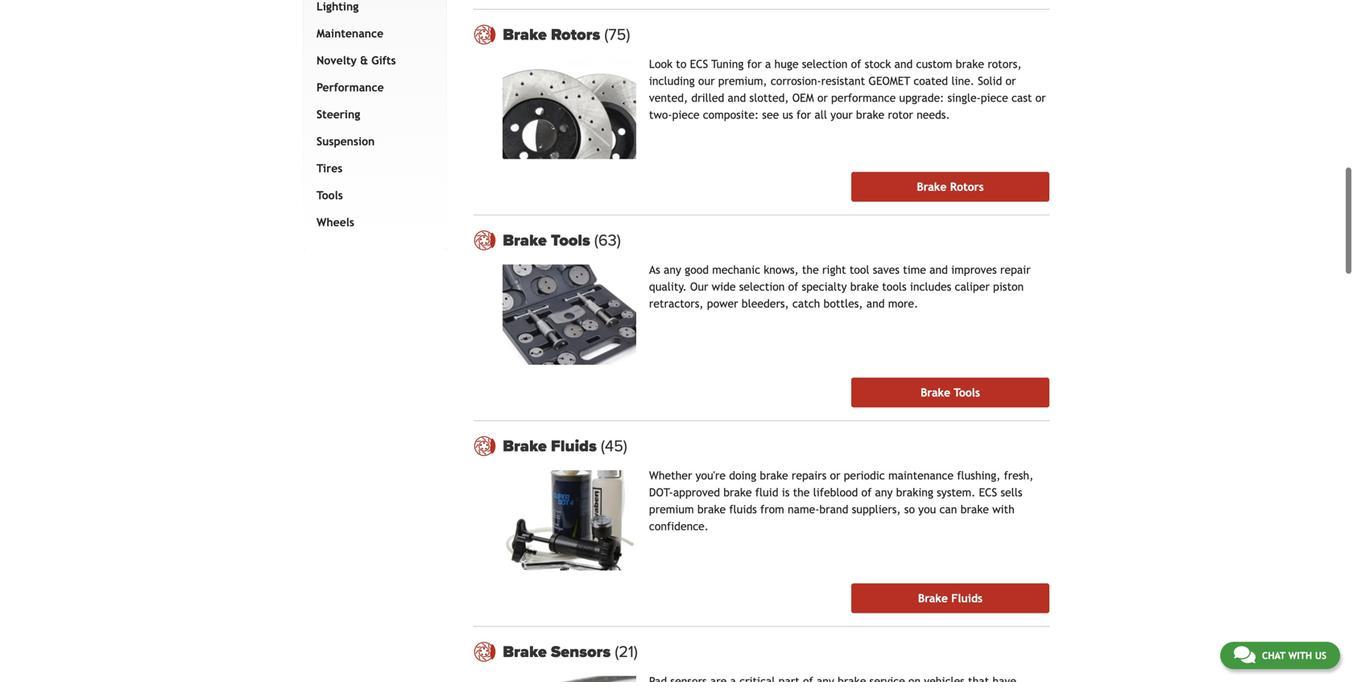 Task type: locate. For each thing, give the bounding box(es) containing it.
flushing,
[[957, 469, 1001, 482]]

of
[[851, 58, 862, 71], [788, 280, 799, 293], [862, 486, 872, 499]]

rotor
[[888, 108, 914, 121]]

brake for brake sensors link
[[503, 643, 547, 662]]

0 vertical spatial brake rotors
[[503, 25, 605, 44]]

1 horizontal spatial ecs
[[979, 486, 998, 499]]

brake down tool
[[851, 280, 879, 293]]

0 vertical spatial brake tools
[[503, 231, 595, 250]]

more.
[[888, 297, 919, 310]]

0 vertical spatial the
[[802, 264, 819, 276]]

oem
[[793, 92, 814, 104]]

bleeders,
[[742, 297, 789, 310]]

or down rotors,
[[1006, 75, 1016, 88]]

brake tools inside brake tools "link"
[[921, 386, 980, 399]]

look
[[649, 58, 673, 71]]

from
[[761, 503, 785, 516]]

brake tools for bottommost brake tools "link"
[[921, 386, 980, 399]]

1 horizontal spatial tools
[[551, 231, 590, 250]]

brake down doing
[[724, 486, 752, 499]]

1 vertical spatial fluids
[[952, 592, 983, 605]]

fluid
[[756, 486, 779, 499]]

drilled
[[692, 92, 725, 104]]

of down knows,
[[788, 280, 799, 293]]

steering
[[317, 108, 360, 121]]

ecs down flushing,
[[979, 486, 998, 499]]

selection inside as any good mechanic knows, the right tool saves time and improves repair quality. our wide selection of specialty brake tools includes caliper piston retractors, power bleeders, catch bottles, and more.
[[739, 280, 785, 293]]

brake rotors up brake rotors thumbnail image at top
[[503, 25, 605, 44]]

0 vertical spatial ecs
[[690, 58, 708, 71]]

rotors up brake rotors thumbnail image at top
[[551, 25, 600, 44]]

us
[[1315, 650, 1327, 661]]

any up quality.
[[664, 264, 682, 276]]

suspension
[[317, 135, 375, 148]]

piece down the solid
[[981, 92, 1008, 104]]

mechanic
[[712, 264, 761, 276]]

or
[[1006, 75, 1016, 88], [818, 92, 828, 104], [1036, 92, 1046, 104], [830, 469, 841, 482]]

1 vertical spatial selection
[[739, 280, 785, 293]]

brake rotors link up a
[[503, 25, 1050, 44]]

of inside whether you're doing brake repairs or periodic maintenance flushing, fresh, dot-approved brake fluid is the lifeblood of any braking system. ecs sells premium brake fluids from name-brand suppliers, so you can brake with confidence.
[[862, 486, 872, 499]]

ecs right 'to'
[[690, 58, 708, 71]]

1 horizontal spatial for
[[797, 108, 811, 121]]

brake for bottommost brake fluids link
[[918, 592, 948, 605]]

piece down vented,
[[672, 108, 700, 121]]

performance link
[[313, 74, 430, 101]]

1 horizontal spatial brake tools
[[921, 386, 980, 399]]

2 horizontal spatial tools
[[954, 386, 980, 399]]

any up suppliers,
[[875, 486, 893, 499]]

the
[[802, 264, 819, 276], [793, 486, 810, 499]]

0 horizontal spatial any
[[664, 264, 682, 276]]

fluids inside brake fluids link
[[952, 592, 983, 605]]

selection
[[802, 58, 848, 71], [739, 280, 785, 293]]

1 horizontal spatial brake fluids
[[918, 592, 983, 605]]

cast
[[1012, 92, 1032, 104]]

of down periodic
[[862, 486, 872, 499]]

brake fluids for the top brake fluids link
[[503, 437, 601, 456]]

tuning
[[712, 58, 744, 71]]

or up lifeblood
[[830, 469, 841, 482]]

0 vertical spatial with
[[993, 503, 1015, 516]]

upgrade:
[[899, 92, 944, 104]]

the inside as any good mechanic knows, the right tool saves time and improves repair quality. our wide selection of specialty brake tools includes caliper piston retractors, power bleeders, catch bottles, and more.
[[802, 264, 819, 276]]

1 horizontal spatial piece
[[981, 92, 1008, 104]]

tools
[[317, 189, 343, 202], [551, 231, 590, 250], [954, 386, 980, 399]]

0 horizontal spatial ecs
[[690, 58, 708, 71]]

tires
[[317, 162, 343, 175]]

wide
[[712, 280, 736, 293]]

brake for the top brake fluids link
[[503, 437, 547, 456]]

with down sells at the bottom of page
[[993, 503, 1015, 516]]

brake sensors
[[503, 643, 615, 662]]

brake sensors thumbnail image image
[[503, 676, 636, 682]]

0 vertical spatial fluids
[[551, 437, 597, 456]]

power
[[707, 297, 738, 310]]

solid
[[978, 75, 1002, 88]]

whether you're doing brake repairs or periodic maintenance flushing, fresh, dot-approved brake fluid is the lifeblood of any braking system. ecs sells premium brake fluids from name-brand suppliers, so you can brake with confidence.
[[649, 469, 1034, 533]]

brake inside as any good mechanic knows, the right tool saves time and improves repair quality. our wide selection of specialty brake tools includes caliper piston retractors, power bleeders, catch bottles, and more.
[[851, 280, 879, 293]]

1 vertical spatial brake fluids
[[918, 592, 983, 605]]

of inside as any good mechanic knows, the right tool saves time and improves repair quality. our wide selection of specialty brake tools includes caliper piston retractors, power bleeders, catch bottles, and more.
[[788, 280, 799, 293]]

tools for topmost brake tools "link"
[[551, 231, 590, 250]]

brake rotors link down needs.
[[852, 172, 1050, 202]]

brake
[[956, 58, 985, 71], [856, 108, 885, 121], [851, 280, 879, 293], [760, 469, 789, 482], [724, 486, 752, 499], [698, 503, 726, 516], [961, 503, 989, 516]]

2 vertical spatial of
[[862, 486, 872, 499]]

with
[[993, 503, 1015, 516], [1289, 650, 1313, 661]]

brake inside "link"
[[921, 386, 951, 399]]

1 vertical spatial rotors
[[950, 181, 984, 193]]

a
[[765, 58, 771, 71]]

0 horizontal spatial brake tools
[[503, 231, 595, 250]]

brake fluids
[[503, 437, 601, 456], [918, 592, 983, 605]]

1 vertical spatial of
[[788, 280, 799, 293]]

repairs
[[792, 469, 827, 482]]

0 vertical spatial any
[[664, 264, 682, 276]]

look to ecs tuning for a huge selection of stock and custom brake rotors, including our premium, corrosion-resistant geomet coated line. solid or vented, drilled and slotted, oem or performance upgrade: single-piece cast or two-piece composite: see us for all your brake rotor needs.
[[649, 58, 1046, 121]]

1 horizontal spatial fluids
[[952, 592, 983, 605]]

right
[[823, 264, 846, 276]]

for left a
[[747, 58, 762, 71]]

selection up bleeders, at right
[[739, 280, 785, 293]]

ecs inside whether you're doing brake repairs or periodic maintenance flushing, fresh, dot-approved brake fluid is the lifeblood of any braking system. ecs sells premium brake fluids from name-brand suppliers, so you can brake with confidence.
[[979, 486, 998, 499]]

fresh,
[[1004, 469, 1034, 482]]

1 vertical spatial brake tools link
[[852, 378, 1050, 408]]

chat with us
[[1262, 650, 1327, 661]]

sensors
[[551, 643, 611, 662]]

and
[[895, 58, 913, 71], [728, 92, 746, 104], [930, 264, 948, 276], [867, 297, 885, 310]]

geomet
[[869, 75, 911, 88]]

0 vertical spatial of
[[851, 58, 862, 71]]

0 horizontal spatial for
[[747, 58, 762, 71]]

the right is
[[793, 486, 810, 499]]

your
[[831, 108, 853, 121]]

caliper
[[955, 280, 990, 293]]

selection up the resistant at the top right of the page
[[802, 58, 848, 71]]

brake fluids for bottommost brake fluids link
[[918, 592, 983, 605]]

0 vertical spatial brake fluids
[[503, 437, 601, 456]]

1 vertical spatial brake tools
[[921, 386, 980, 399]]

rotors down needs.
[[950, 181, 984, 193]]

0 horizontal spatial with
[[993, 503, 1015, 516]]

slotted,
[[750, 92, 789, 104]]

1 vertical spatial any
[[875, 486, 893, 499]]

0 vertical spatial selection
[[802, 58, 848, 71]]

1 horizontal spatial brake rotors
[[917, 181, 984, 193]]

as any good mechanic knows, the right tool saves time and improves repair quality. our wide selection of specialty brake tools includes caliper piston retractors, power bleeders, catch bottles, and more.
[[649, 264, 1031, 310]]

brake rotors link
[[503, 25, 1050, 44], [852, 172, 1050, 202]]

of up the resistant at the top right of the page
[[851, 58, 862, 71]]

0 horizontal spatial brake fluids
[[503, 437, 601, 456]]

0 horizontal spatial brake rotors
[[503, 25, 605, 44]]

maintenance
[[317, 27, 384, 40]]

1 horizontal spatial rotors
[[950, 181, 984, 193]]

0 vertical spatial rotors
[[551, 25, 600, 44]]

0 vertical spatial brake rotors link
[[503, 25, 1050, 44]]

fluids
[[551, 437, 597, 456], [952, 592, 983, 605]]

2 vertical spatial tools
[[954, 386, 980, 399]]

0 vertical spatial piece
[[981, 92, 1008, 104]]

brake tools
[[503, 231, 595, 250], [921, 386, 980, 399]]

1 horizontal spatial selection
[[802, 58, 848, 71]]

brake rotors thumbnail image image
[[503, 59, 636, 159]]

rotors
[[551, 25, 600, 44], [950, 181, 984, 193]]

1 vertical spatial for
[[797, 108, 811, 121]]

brake fluids thumbnail image image
[[503, 471, 636, 571]]

tools
[[882, 280, 907, 293]]

brake rotors down needs.
[[917, 181, 984, 193]]

brake down approved
[[698, 503, 726, 516]]

for right us
[[797, 108, 811, 121]]

and up "includes"
[[930, 264, 948, 276]]

0 horizontal spatial fluids
[[551, 437, 597, 456]]

with left us
[[1289, 650, 1313, 661]]

0 horizontal spatial piece
[[672, 108, 700, 121]]

wheels
[[317, 216, 354, 229]]

maintenance link
[[313, 20, 430, 47]]

0 vertical spatial tools
[[317, 189, 343, 202]]

0 horizontal spatial selection
[[739, 280, 785, 293]]

retractors,
[[649, 297, 704, 310]]

or inside whether you're doing brake repairs or periodic maintenance flushing, fresh, dot-approved brake fluid is the lifeblood of any braking system. ecs sells premium brake fluids from name-brand suppliers, so you can brake with confidence.
[[830, 469, 841, 482]]

brake tools link
[[503, 231, 1050, 250], [852, 378, 1050, 408]]

the inside whether you're doing brake repairs or periodic maintenance flushing, fresh, dot-approved brake fluid is the lifeblood of any braking system. ecs sells premium brake fluids from name-brand suppliers, so you can brake with confidence.
[[793, 486, 810, 499]]

of for brake fluids
[[862, 486, 872, 499]]

1 vertical spatial piece
[[672, 108, 700, 121]]

see
[[762, 108, 779, 121]]

1 horizontal spatial with
[[1289, 650, 1313, 661]]

brake rotors
[[503, 25, 605, 44], [917, 181, 984, 193]]

brake for topmost brake tools "link"
[[503, 231, 547, 250]]

brake up line.
[[956, 58, 985, 71]]

1 vertical spatial the
[[793, 486, 810, 499]]

doing
[[729, 469, 757, 482]]

the up specialty
[[802, 264, 819, 276]]

tools inside "link"
[[954, 386, 980, 399]]

comments image
[[1234, 645, 1256, 665]]

1 horizontal spatial any
[[875, 486, 893, 499]]

our
[[698, 75, 715, 88]]

fluids
[[729, 503, 757, 516]]

1 vertical spatial ecs
[[979, 486, 998, 499]]

tools for bottommost brake tools "link"
[[954, 386, 980, 399]]

1 vertical spatial tools
[[551, 231, 590, 250]]



Task type: vqa. For each thing, say whether or not it's contained in the screenshot.
selection in the Look To Ecs Tuning For A Huge Selection Of Stock And Custom Brake Rotors, Including Our Premium, Corrosion-Resistant Geomet Coated Line. Solid Or Vented, Drilled And Slotted, Oem Or Performance Upgrade: Single-Piece Cast Or Two-Piece Composite: See Us For All Your Brake Rotor Needs.
yes



Task type: describe. For each thing, give the bounding box(es) containing it.
piston
[[993, 280, 1024, 293]]

dot-
[[649, 486, 673, 499]]

repair
[[1001, 264, 1031, 276]]

and up geomet
[[895, 58, 913, 71]]

resistant
[[822, 75, 865, 88]]

can
[[940, 503, 957, 516]]

all
[[815, 108, 827, 121]]

good
[[685, 264, 709, 276]]

0 vertical spatial brake tools link
[[503, 231, 1050, 250]]

any inside as any good mechanic knows, the right tool saves time and improves repair quality. our wide selection of specialty brake tools includes caliper piston retractors, power bleeders, catch bottles, and more.
[[664, 264, 682, 276]]

steering link
[[313, 101, 430, 128]]

two-
[[649, 108, 672, 121]]

novelty & gifts
[[317, 54, 396, 67]]

tools link
[[313, 182, 430, 209]]

coated
[[914, 75, 948, 88]]

brand
[[820, 503, 849, 516]]

brake for bottommost brake tools "link"
[[921, 386, 951, 399]]

line.
[[952, 75, 975, 88]]

specialty
[[802, 280, 847, 293]]

approved
[[673, 486, 720, 499]]

including
[[649, 75, 695, 88]]

1 vertical spatial brake rotors
[[917, 181, 984, 193]]

novelty & gifts link
[[313, 47, 430, 74]]

custom
[[916, 58, 953, 71]]

tires link
[[313, 155, 430, 182]]

of inside look to ecs tuning for a huge selection of stock and custom brake rotors, including our premium, corrosion-resistant geomet coated line. solid or vented, drilled and slotted, oem or performance upgrade: single-piece cast or two-piece composite: see us for all your brake rotor needs.
[[851, 58, 862, 71]]

0 vertical spatial for
[[747, 58, 762, 71]]

sells
[[1001, 486, 1023, 499]]

chat
[[1262, 650, 1286, 661]]

0 horizontal spatial tools
[[317, 189, 343, 202]]

brake down the system.
[[961, 503, 989, 516]]

is
[[782, 486, 790, 499]]

saves
[[873, 264, 900, 276]]

whether
[[649, 469, 692, 482]]

and down the tools
[[867, 297, 885, 310]]

premium
[[649, 503, 694, 516]]

rotors,
[[988, 58, 1022, 71]]

chat with us link
[[1220, 642, 1341, 670]]

brake tools for topmost brake tools "link"
[[503, 231, 595, 250]]

brake up fluid
[[760, 469, 789, 482]]

stock
[[865, 58, 891, 71]]

needs.
[[917, 108, 950, 121]]

catch
[[793, 297, 820, 310]]

1 vertical spatial with
[[1289, 650, 1313, 661]]

composite:
[[703, 108, 759, 121]]

brake sensors link
[[503, 643, 1050, 662]]

fluids for bottommost brake fluids link
[[952, 592, 983, 605]]

performance
[[831, 92, 896, 104]]

braking
[[896, 486, 934, 499]]

time
[[903, 264, 926, 276]]

as
[[649, 264, 661, 276]]

selection inside look to ecs tuning for a huge selection of stock and custom brake rotors, including our premium, corrosion-resistant geomet coated line. solid or vented, drilled and slotted, oem or performance upgrade: single-piece cast or two-piece composite: see us for all your brake rotor needs.
[[802, 58, 848, 71]]

knows,
[[764, 264, 799, 276]]

0 horizontal spatial rotors
[[551, 25, 600, 44]]

with inside whether you're doing brake repairs or periodic maintenance flushing, fresh, dot-approved brake fluid is the lifeblood of any braking system. ecs sells premium brake fluids from name-brand suppliers, so you can brake with confidence.
[[993, 503, 1015, 516]]

0 vertical spatial brake fluids link
[[503, 437, 1050, 456]]

system.
[[937, 486, 976, 499]]

single-
[[948, 92, 981, 104]]

brake down performance
[[856, 108, 885, 121]]

&
[[360, 54, 368, 67]]

us
[[783, 108, 793, 121]]

brake tools thumbnail image image
[[503, 265, 636, 365]]

1 vertical spatial brake rotors link
[[852, 172, 1050, 202]]

huge
[[775, 58, 799, 71]]

fluids for the top brake fluids link
[[551, 437, 597, 456]]

performance
[[317, 81, 384, 94]]

improves
[[952, 264, 997, 276]]

novelty
[[317, 54, 357, 67]]

wheels link
[[313, 209, 430, 236]]

or right cast
[[1036, 92, 1046, 104]]

periodic
[[844, 469, 885, 482]]

1 vertical spatial brake fluids link
[[852, 584, 1050, 613]]

or up 'all'
[[818, 92, 828, 104]]

tool
[[850, 264, 870, 276]]

any inside whether you're doing brake repairs or periodic maintenance flushing, fresh, dot-approved brake fluid is the lifeblood of any braking system. ecs sells premium brake fluids from name-brand suppliers, so you can brake with confidence.
[[875, 486, 893, 499]]

quality.
[[649, 280, 687, 293]]

ecs inside look to ecs tuning for a huge selection of stock and custom brake rotors, including our premium, corrosion-resistant geomet coated line. solid or vented, drilled and slotted, oem or performance upgrade: single-piece cast or two-piece composite: see us for all your brake rotor needs.
[[690, 58, 708, 71]]

vented,
[[649, 92, 688, 104]]

our
[[690, 280, 709, 293]]

so
[[905, 503, 915, 516]]

gifts
[[372, 54, 396, 67]]

and down "premium,"
[[728, 92, 746, 104]]

of for brake tools
[[788, 280, 799, 293]]

lifeblood
[[813, 486, 858, 499]]

bottles,
[[824, 297, 863, 310]]

maintenance
[[889, 469, 954, 482]]

includes
[[910, 280, 952, 293]]

you
[[919, 503, 936, 516]]

premium,
[[718, 75, 768, 88]]

suppliers,
[[852, 503, 901, 516]]

to
[[676, 58, 687, 71]]

suspension link
[[313, 128, 430, 155]]



